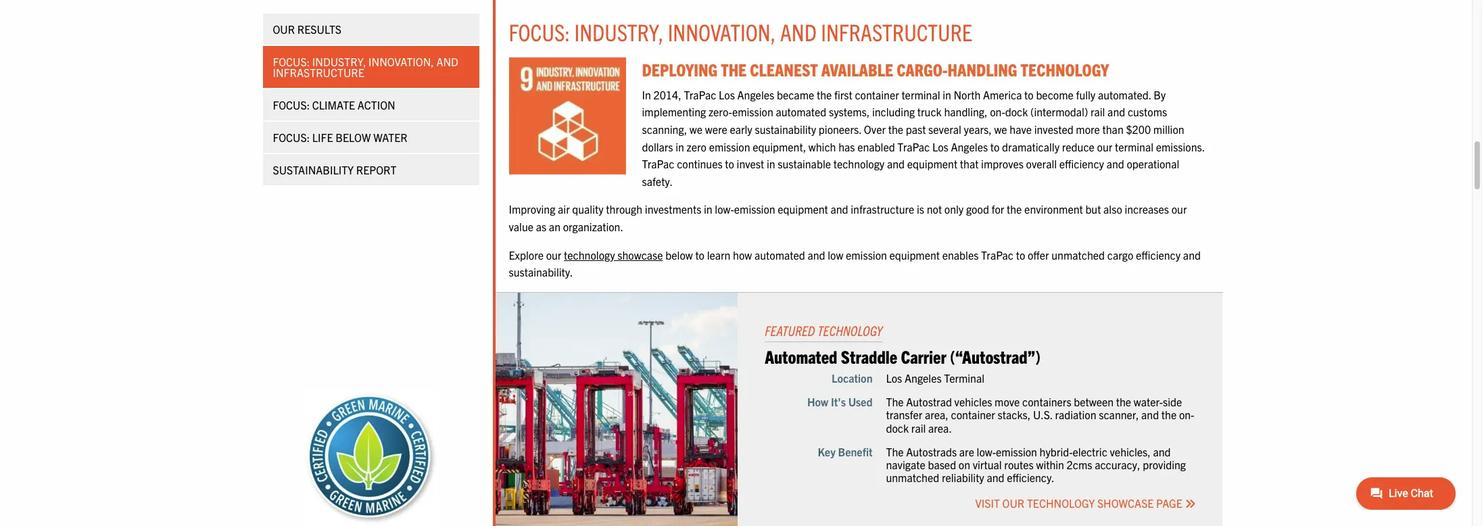 Task type: locate. For each thing, give the bounding box(es) containing it.
were
[[705, 122, 727, 136]]

0 vertical spatial automated
[[776, 105, 826, 119]]

focus: inside focus: life below water link
[[273, 131, 310, 144]]

automated down became
[[776, 105, 826, 119]]

that
[[960, 157, 979, 171]]

innovation, up the
[[668, 17, 776, 46]]

technology up straddle
[[818, 322, 883, 339]]

1 the from the top
[[886, 395, 904, 409]]

the autostrad vehicles move containers between the water-side transfer area, container stacks, u.s. radiation scanner, and the on- dock rail area.
[[886, 395, 1194, 434]]

our down than
[[1097, 140, 1112, 153]]

the
[[817, 88, 832, 101], [888, 122, 903, 136], [1007, 202, 1022, 216], [1116, 395, 1131, 409], [1162, 408, 1177, 422]]

0 horizontal spatial industry,
[[312, 55, 366, 68]]

1 horizontal spatial los
[[886, 371, 902, 385]]

equipment for enables
[[890, 248, 940, 261]]

container up including
[[855, 88, 899, 101]]

equipment
[[907, 157, 958, 171], [778, 202, 828, 216], [890, 248, 940, 261]]

low- inside improving air quality through investments in low-emission equipment and infrastructure is not only good for the environment but also increases our value as an organization.
[[715, 202, 734, 216]]

efficiency down the reduce
[[1059, 157, 1104, 171]]

emission inside improving air quality through investments in low-emission equipment and infrastructure is not only good for the environment but also increases our value as an organization.
[[734, 202, 775, 216]]

1 horizontal spatial low-
[[977, 445, 996, 458]]

on-
[[990, 105, 1005, 119], [1179, 408, 1194, 422]]

the
[[721, 58, 747, 80]]

action
[[358, 98, 395, 112]]

low
[[828, 248, 843, 261]]

0 vertical spatial and
[[780, 17, 817, 46]]

the inside the autostrad vehicles move containers between the water-side transfer area, container stacks, u.s. radiation scanner, and the on- dock rail area.
[[886, 395, 904, 409]]

1 vertical spatial container
[[951, 408, 995, 422]]

terminal up truck
[[902, 88, 940, 101]]

the left autostrad
[[886, 395, 904, 409]]

we left have
[[994, 122, 1007, 136]]

increases
[[1125, 202, 1169, 216]]

1 horizontal spatial unmatched
[[1052, 248, 1105, 261]]

years,
[[964, 122, 992, 136]]

focus: for focus: life below water link
[[273, 131, 310, 144]]

0 vertical spatial infrastructure
[[821, 17, 972, 46]]

0 horizontal spatial low-
[[715, 202, 734, 216]]

1 horizontal spatial technology
[[834, 157, 885, 171]]

below
[[666, 248, 693, 261]]

accuracy,
[[1095, 458, 1140, 471]]

equipment down several
[[907, 157, 958, 171]]

our up sustainability.
[[546, 248, 561, 261]]

dock
[[1005, 105, 1028, 119], [886, 421, 909, 434]]

container right area,
[[951, 408, 995, 422]]

0 vertical spatial technology
[[818, 322, 883, 339]]

to
[[1024, 88, 1034, 101], [990, 140, 1000, 153], [725, 157, 734, 171], [695, 248, 705, 261], [1016, 248, 1025, 261]]

trapac los angeles automated straddle carrier image
[[495, 293, 738, 526]]

low- right are
[[977, 445, 996, 458]]

automated inside below to learn how automated and low emission equipment enables trapac to offer unmatched cargo efficiency and sustainability.
[[755, 248, 805, 261]]

dollars
[[642, 140, 673, 153]]

the
[[886, 395, 904, 409], [886, 445, 904, 458]]

and
[[1108, 105, 1125, 119], [887, 157, 905, 171], [1107, 157, 1124, 171], [831, 202, 848, 216], [808, 248, 825, 261], [1183, 248, 1201, 261], [1141, 408, 1159, 422], [1153, 445, 1171, 458], [987, 471, 1004, 484]]

by
[[1154, 88, 1166, 101]]

have
[[1010, 122, 1032, 136]]

equipment inside improving air quality through investments in low-emission equipment and infrastructure is not only good for the environment but also increases our value as an organization.
[[778, 202, 828, 216]]

move
[[995, 395, 1020, 409]]

million
[[1153, 122, 1184, 136]]

our results
[[273, 22, 342, 36]]

0 vertical spatial innovation,
[[668, 17, 776, 46]]

1 horizontal spatial terminal
[[1115, 140, 1154, 153]]

0 horizontal spatial rail
[[911, 421, 926, 434]]

we
[[690, 122, 703, 136], [994, 122, 1007, 136]]

low- inside the autostrads are low-emission hybrid-electric vehicles, and navigate based on virtual routes within 2cms accuracy, providing unmatched reliability and efficiency.
[[977, 445, 996, 458]]

angeles up that
[[951, 140, 988, 153]]

1 horizontal spatial container
[[951, 408, 995, 422]]

handling
[[948, 58, 1017, 80]]

1 vertical spatial and
[[436, 55, 458, 68]]

hybrid-
[[1040, 445, 1073, 458]]

angeles down the
[[737, 88, 774, 101]]

emission down invest
[[734, 202, 775, 216]]

0 vertical spatial los
[[719, 88, 735, 101]]

automated inside in 2014, trapac los angeles became the first container terminal in north america to become fully automated. by implementing zero-emission automated systems, including truck handling, on-dock (intermodal) rail and customs scanning, we were early sustainability pioneers. over the past several years, we have invested more than $200 million dollars in zero emission equipment, which has enabled trapac los angeles to dramatically reduce our terminal emissions. trapac continues to invest in sustainable technology and equipment that improves overall efficiency and operational safety.
[[776, 105, 826, 119]]

1 vertical spatial angeles
[[951, 140, 988, 153]]

truck
[[917, 105, 942, 119]]

stacks,
[[998, 408, 1031, 422]]

several
[[928, 122, 961, 136]]

terminal down $200
[[1115, 140, 1154, 153]]

in right investments
[[704, 202, 712, 216]]

1 vertical spatial dock
[[886, 421, 909, 434]]

rail left area.
[[911, 421, 926, 434]]

focus: for the focus: industry, innovation, and infrastructure link on the left of page
[[273, 55, 310, 68]]

equipment inside below to learn how automated and low emission equipment enables trapac to offer unmatched cargo efficiency and sustainability.
[[890, 248, 940, 261]]

on- right the "water-"
[[1179, 408, 1194, 422]]

0 vertical spatial terminal
[[902, 88, 940, 101]]

1 vertical spatial technology
[[1027, 497, 1095, 510]]

0 horizontal spatial infrastructure
[[273, 66, 364, 79]]

organization.
[[563, 220, 623, 233]]

1 vertical spatial technology
[[564, 248, 615, 261]]

emission
[[732, 105, 773, 119], [709, 140, 750, 153], [734, 202, 775, 216], [846, 248, 887, 261], [996, 445, 1037, 458]]

1 horizontal spatial innovation,
[[668, 17, 776, 46]]

the left first
[[817, 88, 832, 101]]

dramatically
[[1002, 140, 1060, 153]]

1 vertical spatial innovation,
[[369, 55, 434, 68]]

0 vertical spatial industry,
[[574, 17, 664, 46]]

0 vertical spatial the
[[886, 395, 904, 409]]

1 vertical spatial infrastructure
[[273, 66, 364, 79]]

1 vertical spatial los
[[932, 140, 949, 153]]

emission right low
[[846, 248, 887, 261]]

innovation, down our results link
[[369, 55, 434, 68]]

water-
[[1134, 395, 1163, 409]]

1 horizontal spatial rail
[[1091, 105, 1105, 119]]

0 vertical spatial dock
[[1005, 105, 1028, 119]]

results
[[297, 22, 342, 36]]

1 horizontal spatial we
[[994, 122, 1007, 136]]

1 horizontal spatial infrastructure
[[821, 17, 972, 46]]

equipment left "enables"
[[890, 248, 940, 261]]

unmatched down autostrads at bottom
[[886, 471, 939, 484]]

technology
[[1021, 58, 1109, 80]]

1 vertical spatial unmatched
[[886, 471, 939, 484]]

trapac down the dollars
[[642, 157, 674, 171]]

deploying
[[642, 58, 718, 80]]

1 horizontal spatial efficiency
[[1136, 248, 1181, 261]]

america
[[983, 88, 1022, 101]]

0 horizontal spatial dock
[[886, 421, 909, 434]]

0 vertical spatial our
[[1097, 140, 1112, 153]]

0 vertical spatial unmatched
[[1052, 248, 1105, 261]]

2 vertical spatial equipment
[[890, 248, 940, 261]]

emission inside the autostrads are low-emission hybrid-electric vehicles, and navigate based on virtual routes within 2cms accuracy, providing unmatched reliability and efficiency.
[[996, 445, 1037, 458]]

first
[[834, 88, 852, 101]]

angeles down 'carrier'
[[905, 371, 942, 385]]

2 vertical spatial los
[[886, 371, 902, 385]]

focus: inside focus: climate action link
[[273, 98, 310, 112]]

emission up the efficiency.
[[996, 445, 1037, 458]]

1 vertical spatial our
[[1172, 202, 1187, 216]]

equipment down sustainable
[[778, 202, 828, 216]]

efficiency.
[[1007, 471, 1055, 484]]

infrastructure up deploying the cleanest available cargo-handling technology
[[821, 17, 972, 46]]

scanning,
[[642, 122, 687, 136]]

1 horizontal spatial on-
[[1179, 408, 1194, 422]]

the inside the autostrads are low-emission hybrid-electric vehicles, and navigate based on virtual routes within 2cms accuracy, providing unmatched reliability and efficiency.
[[886, 445, 904, 458]]

trapac right "enables"
[[981, 248, 1014, 261]]

los down straddle
[[886, 371, 902, 385]]

0 vertical spatial on-
[[990, 105, 1005, 119]]

visit our technology showcase page link
[[975, 497, 1196, 510]]

efficiency right the cargo
[[1136, 248, 1181, 261]]

0 vertical spatial focus: industry, innovation, and infrastructure
[[509, 17, 972, 46]]

los up zero-
[[719, 88, 735, 101]]

infrastructure
[[821, 17, 972, 46], [273, 66, 364, 79]]

has
[[839, 140, 855, 153]]

past
[[906, 122, 926, 136]]

0 horizontal spatial efficiency
[[1059, 157, 1104, 171]]

cleanest
[[750, 58, 818, 80]]

2 horizontal spatial los
[[932, 140, 949, 153]]

focus: industry, innovation, and infrastructure down our results link
[[273, 55, 458, 79]]

0 horizontal spatial our
[[546, 248, 561, 261]]

0 vertical spatial rail
[[1091, 105, 1105, 119]]

infrastructure
[[851, 202, 914, 216]]

trapac up zero-
[[684, 88, 716, 101]]

0 horizontal spatial we
[[690, 122, 703, 136]]

dock up have
[[1005, 105, 1028, 119]]

automated right how
[[755, 248, 805, 261]]

0 horizontal spatial angeles
[[737, 88, 774, 101]]

pioneers.
[[819, 122, 861, 136]]

reduce
[[1062, 140, 1095, 153]]

los
[[719, 88, 735, 101], [932, 140, 949, 153], [886, 371, 902, 385]]

on- down america
[[990, 105, 1005, 119]]

showcase
[[618, 248, 663, 261]]

emission up early
[[732, 105, 773, 119]]

focus: industry, innovation, and infrastructure up the
[[509, 17, 972, 46]]

the right for
[[1007, 202, 1022, 216]]

1 we from the left
[[690, 122, 703, 136]]

vehicles
[[955, 395, 992, 409]]

1 vertical spatial efficiency
[[1136, 248, 1181, 261]]

1 vertical spatial equipment
[[778, 202, 828, 216]]

0 vertical spatial container
[[855, 88, 899, 101]]

dock up navigate
[[886, 421, 909, 434]]

are
[[959, 445, 974, 458]]

low- up learn
[[715, 202, 734, 216]]

los down several
[[932, 140, 949, 153]]

0 horizontal spatial container
[[855, 88, 899, 101]]

0 horizontal spatial unmatched
[[886, 471, 939, 484]]

1 vertical spatial focus: industry, innovation, and infrastructure
[[273, 55, 458, 79]]

the left autostrads at bottom
[[886, 445, 904, 458]]

0 vertical spatial technology
[[834, 157, 885, 171]]

we up zero at the top left
[[690, 122, 703, 136]]

1 vertical spatial low-
[[977, 445, 996, 458]]

equipment inside in 2014, trapac los angeles became the first container terminal in north america to become fully automated. by implementing zero-emission automated systems, including truck handling, on-dock (intermodal) rail and customs scanning, we were early sustainability pioneers. over the past several years, we have invested more than $200 million dollars in zero emission equipment, which has enabled trapac los angeles to dramatically reduce our terminal emissions. trapac continues to invest in sustainable technology and equipment that improves overall efficiency and operational safety.
[[907, 157, 958, 171]]

available
[[821, 58, 893, 80]]

technology down organization.
[[564, 248, 615, 261]]

in
[[943, 88, 951, 101], [676, 140, 684, 153], [767, 157, 775, 171], [704, 202, 712, 216]]

technology
[[834, 157, 885, 171], [564, 248, 615, 261]]

water
[[373, 131, 408, 144]]

as
[[536, 220, 546, 233]]

automated
[[765, 345, 837, 367]]

and inside improving air quality through investments in low-emission equipment and infrastructure is not only good for the environment but also increases our value as an organization.
[[831, 202, 848, 216]]

to left offer
[[1016, 248, 1025, 261]]

0 horizontal spatial technology
[[818, 322, 883, 339]]

in down 'equipment,'
[[767, 157, 775, 171]]

continues
[[677, 157, 723, 171]]

2014,
[[654, 88, 681, 101]]

air
[[558, 202, 570, 216]]

1 horizontal spatial angeles
[[905, 371, 942, 385]]

emission inside below to learn how automated and low emission equipment enables trapac to offer unmatched cargo efficiency and sustainability.
[[846, 248, 887, 261]]

2 vertical spatial angeles
[[905, 371, 942, 385]]

("autostrad")
[[950, 345, 1041, 367]]

technology inside in 2014, trapac los angeles became the first container terminal in north america to become fully automated. by implementing zero-emission automated systems, including truck handling, on-dock (intermodal) rail and customs scanning, we were early sustainability pioneers. over the past several years, we have invested more than $200 million dollars in zero emission equipment, which has enabled trapac los angeles to dramatically reduce our terminal emissions. trapac continues to invest in sustainable technology and equipment that improves overall efficiency and operational safety.
[[834, 157, 885, 171]]

1 vertical spatial the
[[886, 445, 904, 458]]

cargo-
[[897, 58, 948, 80]]

on
[[959, 458, 970, 471]]

technology down has
[[834, 157, 885, 171]]

1 horizontal spatial dock
[[1005, 105, 1028, 119]]

carrier
[[901, 345, 946, 367]]

1 vertical spatial industry,
[[312, 55, 366, 68]]

2 the from the top
[[886, 445, 904, 458]]

0 horizontal spatial technology
[[564, 248, 615, 261]]

vehicles,
[[1110, 445, 1151, 458]]

terminal
[[944, 371, 985, 385]]

0 horizontal spatial innovation,
[[369, 55, 434, 68]]

our
[[273, 22, 295, 36]]

0 vertical spatial low-
[[715, 202, 734, 216]]

in 2014, trapac los angeles became the first container terminal in north america to become fully automated. by implementing zero-emission automated systems, including truck handling, on-dock (intermodal) rail and customs scanning, we were early sustainability pioneers. over the past several years, we have invested more than $200 million dollars in zero emission equipment, which has enabled trapac los angeles to dramatically reduce our terminal emissions. trapac continues to invest in sustainable technology and equipment that improves overall efficiency and operational safety.
[[642, 88, 1205, 188]]

1 horizontal spatial our
[[1097, 140, 1112, 153]]

not
[[927, 202, 942, 216]]

to left invest
[[725, 157, 734, 171]]

0 horizontal spatial on-
[[990, 105, 1005, 119]]

infrastructure up climate
[[273, 66, 364, 79]]

an
[[549, 220, 561, 233]]

sustainability report link
[[263, 154, 479, 185]]

0 vertical spatial equipment
[[907, 157, 958, 171]]

invested
[[1034, 122, 1074, 136]]

the inside improving air quality through investments in low-emission equipment and infrastructure is not only good for the environment but also increases our value as an organization.
[[1007, 202, 1022, 216]]

technology down the efficiency.
[[1027, 497, 1095, 510]]

how
[[807, 395, 828, 409]]

explore our technology showcase
[[509, 248, 663, 261]]

our right increases on the top of page
[[1172, 202, 1187, 216]]

the down including
[[888, 122, 903, 136]]

2 vertical spatial our
[[546, 248, 561, 261]]

1 vertical spatial on-
[[1179, 408, 1194, 422]]

1 vertical spatial automated
[[755, 248, 805, 261]]

through
[[606, 202, 642, 216]]

0 horizontal spatial focus: industry, innovation, and infrastructure
[[273, 55, 458, 79]]

0 vertical spatial efficiency
[[1059, 157, 1104, 171]]

1 horizontal spatial technology
[[1027, 497, 1095, 510]]

2 horizontal spatial our
[[1172, 202, 1187, 216]]

and inside the autostrad vehicles move containers between the water-side transfer area, container stacks, u.s. radiation scanner, and the on- dock rail area.
[[1141, 408, 1159, 422]]

unmatched right offer
[[1052, 248, 1105, 261]]

rail inside the autostrad vehicles move containers between the water-side transfer area, container stacks, u.s. radiation scanner, and the on- dock rail area.
[[911, 421, 926, 434]]

rail up more
[[1091, 105, 1105, 119]]

our inside improving air quality through investments in low-emission equipment and infrastructure is not only good for the environment but also increases our value as an organization.
[[1172, 202, 1187, 216]]

page
[[1156, 497, 1183, 510]]

1 vertical spatial rail
[[911, 421, 926, 434]]



Task type: vqa. For each thing, say whether or not it's contained in the screenshot.
THE EMISSIONS.
yes



Task type: describe. For each thing, give the bounding box(es) containing it.
the for transfer
[[886, 395, 904, 409]]

cargo
[[1107, 248, 1133, 261]]

area.
[[928, 421, 952, 434]]

straddle
[[841, 345, 897, 367]]

container inside in 2014, trapac los angeles became the first container terminal in north america to become fully automated. by implementing zero-emission automated systems, including truck handling, on-dock (intermodal) rail and customs scanning, we were early sustainability pioneers. over the past several years, we have invested more than $200 million dollars in zero emission equipment, which has enabled trapac los angeles to dramatically reduce our terminal emissions. trapac continues to invest in sustainable technology and equipment that improves overall efficiency and operational safety.
[[855, 88, 899, 101]]

focus: industry, innovation, and infrastructure link
[[263, 46, 479, 88]]

container inside the autostrad vehicles move containers between the water-side transfer area, container stacks, u.s. radiation scanner, and the on- dock rail area.
[[951, 408, 995, 422]]

dock inside in 2014, trapac los angeles became the first container terminal in north america to become fully automated. by implementing zero-emission automated systems, including truck handling, on-dock (intermodal) rail and customs scanning, we were early sustainability pioneers. over the past several years, we have invested more than $200 million dollars in zero emission equipment, which has enabled trapac los angeles to dramatically reduce our terminal emissions. trapac continues to invest in sustainable technology and equipment that improves overall efficiency and operational safety.
[[1005, 105, 1028, 119]]

focus: life below water
[[273, 131, 408, 144]]

0 horizontal spatial and
[[436, 55, 458, 68]]

improving
[[509, 202, 555, 216]]

offer
[[1028, 248, 1049, 261]]

in inside improving air quality through investments in low-emission equipment and infrastructure is not only good for the environment but also increases our value as an organization.
[[704, 202, 712, 216]]

the for navigate
[[886, 445, 904, 458]]

visit our technology showcase page
[[975, 497, 1185, 510]]

side
[[1163, 395, 1182, 409]]

sustainable
[[778, 157, 831, 171]]

on- inside in 2014, trapac los angeles became the first container terminal in north america to become fully automated. by implementing zero-emission automated systems, including truck handling, on-dock (intermodal) rail and customs scanning, we were early sustainability pioneers. over the past several years, we have invested more than $200 million dollars in zero emission equipment, which has enabled trapac los angeles to dramatically reduce our terminal emissions. trapac continues to invest in sustainable technology and equipment that improves overall efficiency and operational safety.
[[990, 105, 1005, 119]]

systems,
[[829, 105, 870, 119]]

efficiency inside in 2014, trapac los angeles became the first container terminal in north america to become fully automated. by implementing zero-emission automated systems, including truck handling, on-dock (intermodal) rail and customs scanning, we were early sustainability pioneers. over the past several years, we have invested more than $200 million dollars in zero emission equipment, which has enabled trapac los angeles to dramatically reduce our terminal emissions. trapac continues to invest in sustainable technology and equipment that improves overall efficiency and operational safety.
[[1059, 157, 1104, 171]]

our inside in 2014, trapac los angeles became the first container terminal in north america to become fully automated. by implementing zero-emission automated systems, including truck handling, on-dock (intermodal) rail and customs scanning, we were early sustainability pioneers. over the past several years, we have invested more than $200 million dollars in zero emission equipment, which has enabled trapac los angeles to dramatically reduce our terminal emissions. trapac continues to invest in sustainable technology and equipment that improves overall efficiency and operational safety.
[[1097, 140, 1112, 153]]

sustainability.
[[509, 265, 573, 279]]

0 horizontal spatial los
[[719, 88, 735, 101]]

$200
[[1126, 122, 1151, 136]]

how it's used
[[807, 395, 873, 409]]

in left north
[[943, 88, 951, 101]]

navigate
[[886, 458, 925, 471]]

focus: for focus: climate action link
[[273, 98, 310, 112]]

1 horizontal spatial focus: industry, innovation, and infrastructure
[[509, 17, 972, 46]]

report
[[356, 163, 397, 176]]

the autostrads are low-emission hybrid-electric vehicles, and navigate based on virtual routes within 2cms accuracy, providing unmatched reliability and efficiency.
[[886, 445, 1186, 484]]

how
[[733, 248, 752, 261]]

good
[[966, 202, 989, 216]]

fully
[[1076, 88, 1096, 101]]

0 horizontal spatial terminal
[[902, 88, 940, 101]]

the left the "water-"
[[1116, 395, 1131, 409]]

it's
[[831, 395, 846, 409]]

benefit
[[838, 445, 873, 458]]

2cms
[[1067, 458, 1092, 471]]

rail inside in 2014, trapac los angeles became the first container terminal in north america to become fully automated. by implementing zero-emission automated systems, including truck handling, on-dock (intermodal) rail and customs scanning, we were early sustainability pioneers. over the past several years, we have invested more than $200 million dollars in zero emission equipment, which has enabled trapac los angeles to dramatically reduce our terminal emissions. trapac continues to invest in sustainable technology and equipment that improves overall efficiency and operational safety.
[[1091, 105, 1105, 119]]

over
[[864, 122, 886, 136]]

1 horizontal spatial industry,
[[574, 17, 664, 46]]

location
[[832, 371, 873, 385]]

climate
[[312, 98, 355, 112]]

learn
[[707, 248, 731, 261]]

based
[[928, 458, 956, 471]]

equipment for and
[[778, 202, 828, 216]]

handling,
[[944, 105, 988, 119]]

but
[[1086, 202, 1101, 216]]

innovation, inside focus: industry, innovation, and infrastructure
[[369, 55, 434, 68]]

trapac inside below to learn how automated and low emission equipment enables trapac to offer unmatched cargo efficiency and sustainability.
[[981, 248, 1014, 261]]

emission down early
[[709, 140, 750, 153]]

sustainability
[[273, 163, 354, 176]]

showcase
[[1097, 497, 1154, 510]]

key
[[818, 445, 836, 458]]

u.s.
[[1033, 408, 1053, 422]]

0 vertical spatial angeles
[[737, 88, 774, 101]]

explore
[[509, 248, 544, 261]]

scanner,
[[1099, 408, 1139, 422]]

unmatched inside the autostrads are low-emission hybrid-electric vehicles, and navigate based on virtual routes within 2cms accuracy, providing unmatched reliability and efficiency.
[[886, 471, 939, 484]]

improves
[[981, 157, 1024, 171]]

our results link
[[263, 14, 479, 45]]

(intermodal)
[[1031, 105, 1088, 119]]

trapac down past
[[898, 140, 930, 153]]

invest
[[737, 157, 764, 171]]

1 vertical spatial terminal
[[1115, 140, 1154, 153]]

autostrad
[[906, 395, 952, 409]]

value
[[509, 220, 534, 233]]

to left become
[[1024, 88, 1034, 101]]

customs
[[1128, 105, 1167, 119]]

below to learn how automated and low emission equipment enables trapac to offer unmatched cargo efficiency and sustainability.
[[509, 248, 1201, 279]]

for
[[992, 202, 1004, 216]]

in
[[642, 88, 651, 101]]

solid image
[[1185, 499, 1196, 509]]

2 we from the left
[[994, 122, 1007, 136]]

technology inside featured technology automated straddle carrier ("autostrad")
[[818, 322, 883, 339]]

containers
[[1022, 395, 1071, 409]]

to up improves
[[990, 140, 1000, 153]]

enables
[[942, 248, 979, 261]]

on- inside the autostrad vehicles move containers between the water-side transfer area, container stacks, u.s. radiation scanner, and the on- dock rail area.
[[1179, 408, 1194, 422]]

the up providing on the bottom of page
[[1162, 408, 1177, 422]]

early
[[730, 122, 752, 136]]

more
[[1076, 122, 1100, 136]]

featured technology automated straddle carrier ("autostrad")
[[765, 322, 1041, 367]]

visit
[[975, 497, 1000, 510]]

unmatched inside below to learn how automated and low emission equipment enables trapac to offer unmatched cargo efficiency and sustainability.
[[1052, 248, 1105, 261]]

environment
[[1024, 202, 1083, 216]]

only
[[945, 202, 964, 216]]

in left zero at the top left
[[676, 140, 684, 153]]

within
[[1036, 458, 1064, 471]]

virtual
[[973, 458, 1002, 471]]

focus: life below water link
[[263, 122, 479, 153]]

improving air quality through investments in low-emission equipment and infrastructure is not only good for the environment but also increases our value as an organization.
[[509, 202, 1187, 233]]

zero-
[[709, 105, 732, 119]]

implementing
[[642, 105, 706, 119]]

routes
[[1004, 458, 1034, 471]]

used
[[848, 395, 873, 409]]

1 horizontal spatial and
[[780, 17, 817, 46]]

is
[[917, 202, 924, 216]]

efficiency inside below to learn how automated and low emission equipment enables trapac to offer unmatched cargo efficiency and sustainability.
[[1136, 248, 1181, 261]]

emissions.
[[1156, 140, 1205, 153]]

deploying the cleanest available cargo-handling technology
[[642, 58, 1109, 80]]

dock inside the autostrad vehicles move containers between the water-side transfer area, container stacks, u.s. radiation scanner, and the on- dock rail area.
[[886, 421, 909, 434]]

2 horizontal spatial angeles
[[951, 140, 988, 153]]

our
[[1002, 497, 1025, 510]]

including
[[872, 105, 915, 119]]

investments
[[645, 202, 701, 216]]

equipment,
[[753, 140, 806, 153]]

to left learn
[[695, 248, 705, 261]]

key benefit
[[818, 445, 873, 458]]



